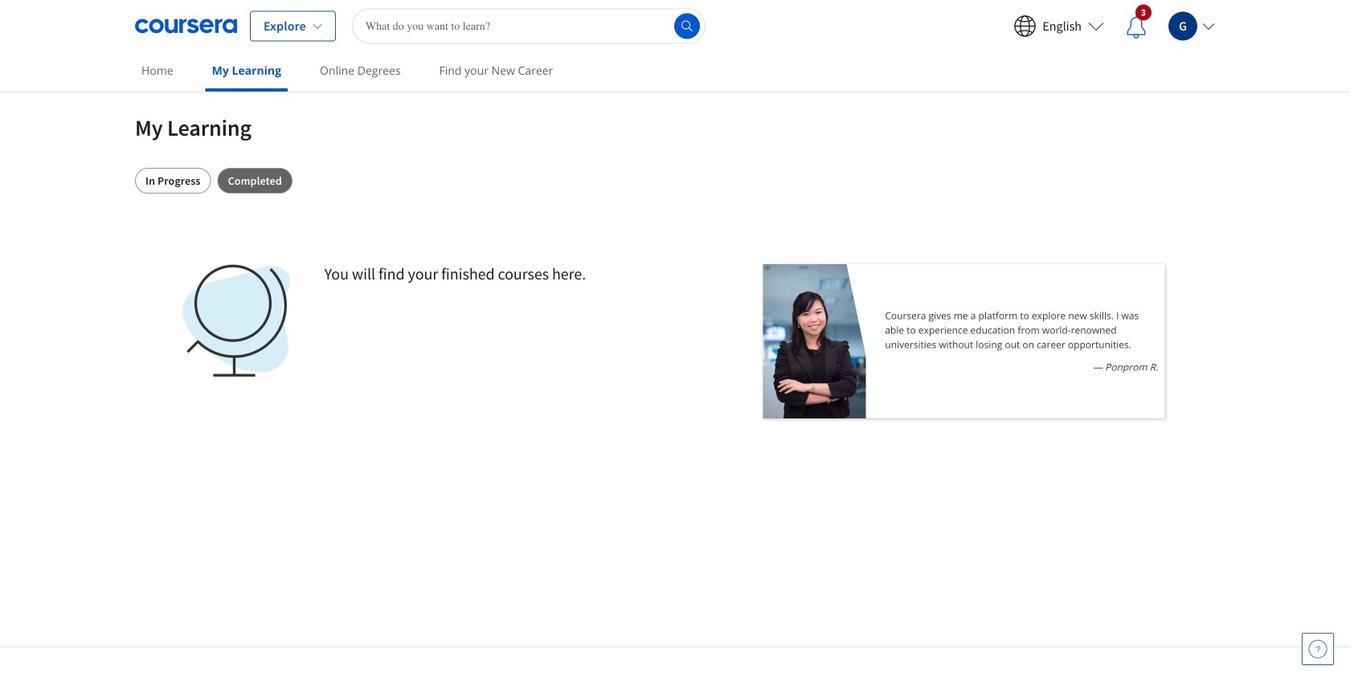 Task type: vqa. For each thing, say whether or not it's contained in the screenshot.
tab list
yes



Task type: describe. For each thing, give the bounding box(es) containing it.
What do you want to learn? text field
[[352, 8, 706, 44]]

help center image
[[1309, 640, 1328, 659]]



Task type: locate. For each thing, give the bounding box(es) containing it.
coursera image
[[135, 13, 237, 39]]

None search field
[[352, 8, 706, 44]]

tab list
[[135, 168, 1216, 194]]



